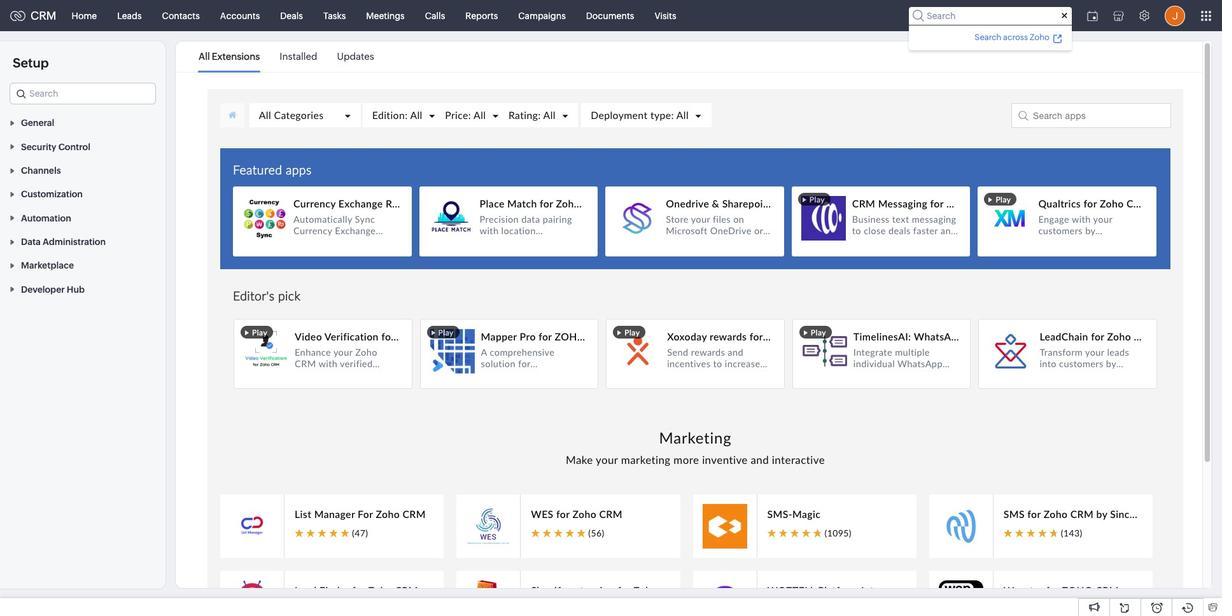 Task type: locate. For each thing, give the bounding box(es) containing it.
contacts link
[[152, 0, 210, 31]]

data
[[21, 237, 41, 247]]

developer
[[21, 284, 65, 295]]

deals
[[280, 11, 303, 21]]

hub
[[67, 284, 85, 295]]

logo image
[[10, 11, 25, 21]]

campaigns link
[[508, 0, 576, 31]]

across
[[1003, 32, 1028, 42]]

visits
[[655, 11, 676, 21]]

home link
[[61, 0, 107, 31]]

visits link
[[644, 0, 687, 31]]

security
[[21, 142, 56, 152]]

setup
[[13, 55, 49, 70]]

calendar image
[[1087, 11, 1098, 21]]

general button
[[0, 111, 166, 135]]

create menu image
[[1048, 0, 1080, 31]]

reports link
[[455, 0, 508, 31]]

documents link
[[576, 0, 644, 31]]

customization button
[[0, 182, 166, 206]]

accounts link
[[210, 0, 270, 31]]

meetings
[[366, 11, 405, 21]]

installed link
[[280, 42, 317, 71]]

documents
[[586, 11, 634, 21]]

campaigns
[[518, 11, 566, 21]]

calls
[[425, 11, 445, 21]]

None field
[[10, 83, 156, 104]]

calls link
[[415, 0, 455, 31]]

extensions
[[212, 51, 260, 62]]

meetings link
[[356, 0, 415, 31]]

crm
[[31, 9, 56, 22]]



Task type: describe. For each thing, give the bounding box(es) containing it.
data administration
[[21, 237, 106, 247]]

search across zoho link
[[973, 30, 1064, 44]]

automation button
[[0, 206, 166, 230]]

all extensions link
[[199, 42, 260, 71]]

channels button
[[0, 158, 166, 182]]

profile image
[[1165, 5, 1185, 26]]

Search text field
[[10, 83, 155, 104]]

control
[[58, 142, 90, 152]]

general
[[21, 118, 54, 128]]

security control button
[[0, 135, 166, 158]]

tasks link
[[313, 0, 356, 31]]

channels
[[21, 166, 61, 176]]

updates link
[[337, 42, 374, 71]]

profile element
[[1157, 0, 1193, 31]]

installed
[[280, 51, 317, 62]]

all
[[199, 51, 210, 62]]

crm link
[[10, 9, 56, 22]]

accounts
[[220, 11, 260, 21]]

security control
[[21, 142, 90, 152]]

customization
[[21, 189, 83, 199]]

developer hub button
[[0, 277, 166, 301]]

deals link
[[270, 0, 313, 31]]

updates
[[337, 51, 374, 62]]

reports
[[466, 11, 498, 21]]

search
[[975, 32, 1002, 42]]

leads
[[117, 11, 142, 21]]

tasks
[[323, 11, 346, 21]]

search across zoho
[[975, 32, 1050, 42]]

administration
[[43, 237, 106, 247]]

all extensions
[[199, 51, 260, 62]]

home
[[72, 11, 97, 21]]

automation
[[21, 213, 71, 223]]

developer hub
[[21, 284, 85, 295]]

marketplace
[[21, 261, 74, 271]]

marketplace button
[[0, 253, 166, 277]]

contacts
[[162, 11, 200, 21]]

Search field
[[909, 7, 1072, 25]]

leads link
[[107, 0, 152, 31]]

data administration button
[[0, 230, 166, 253]]

zoho
[[1030, 32, 1050, 42]]



Task type: vqa. For each thing, say whether or not it's contained in the screenshot.
the right on
no



